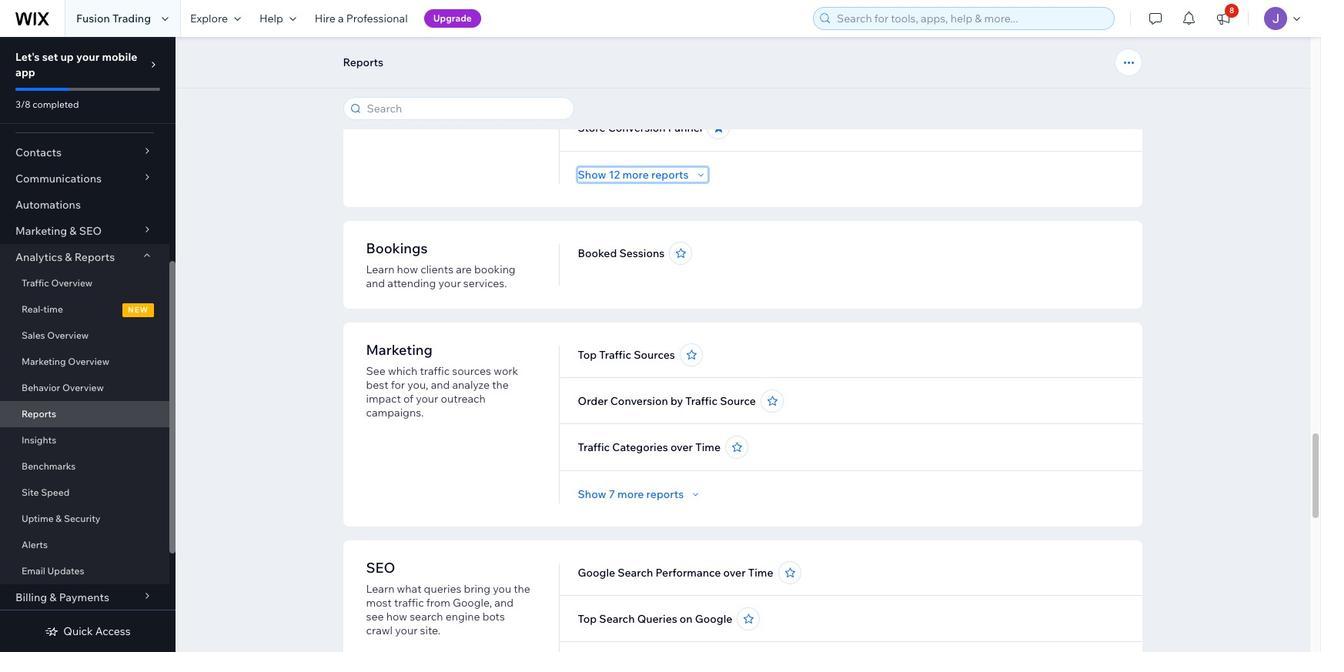 Task type: locate. For each thing, give the bounding box(es) containing it.
more
[[622, 168, 649, 182], [618, 487, 644, 501]]

0 vertical spatial how
[[388, 45, 409, 59]]

store conversion funnel
[[578, 121, 703, 135]]

show
[[578, 168, 606, 182], [578, 487, 606, 501]]

1 vertical spatial conversion
[[610, 394, 668, 408]]

marketing up behavior
[[22, 356, 66, 367]]

1 vertical spatial learn
[[366, 582, 395, 596]]

benchmarks
[[22, 460, 76, 472]]

0 vertical spatial sales
[[578, 28, 605, 42]]

sales for sales by product variant
[[578, 28, 605, 42]]

& inside 'dropdown button'
[[70, 224, 77, 238]]

1 vertical spatial more
[[618, 487, 644, 501]]

seo up most in the left bottom of the page
[[366, 559, 395, 577]]

the inside seo learn what queries bring you the most traffic from google, and see how search engine bots crawl your site.
[[514, 582, 530, 596]]

uptime & security
[[22, 513, 100, 524]]

top traffic sources
[[578, 348, 675, 362]]

reports up traffic overview link
[[74, 250, 115, 264]]

0 vertical spatial traffic
[[420, 364, 450, 378]]

1 top from the top
[[578, 348, 597, 362]]

1 horizontal spatial sales
[[578, 28, 605, 42]]

search for top
[[599, 612, 635, 626]]

search up top search queries on google
[[618, 566, 653, 580]]

2 see from the top
[[366, 364, 386, 378]]

overview for sales overview
[[47, 330, 89, 341]]

& right uptime
[[56, 513, 62, 524]]

how down stores
[[388, 45, 409, 59]]

search
[[618, 566, 653, 580], [599, 612, 635, 626]]

learn for bookings
[[366, 263, 395, 276]]

traffic down order
[[578, 440, 610, 454]]

0 horizontal spatial google
[[578, 566, 615, 580]]

1 horizontal spatial by
[[671, 394, 683, 408]]

see for stores
[[366, 45, 386, 59]]

marketing for marketing see which traffic sources work best for you, and analyze the impact of your outreach campaigns.
[[366, 341, 433, 359]]

0 horizontal spatial reports
[[22, 408, 56, 420]]

marketing overview
[[22, 356, 109, 367]]

reports for marketing
[[646, 487, 684, 501]]

0 horizontal spatial the
[[492, 378, 509, 392]]

how down bookings
[[397, 263, 418, 276]]

search left queries
[[599, 612, 635, 626]]

your left services.
[[438, 276, 461, 290]]

learn up see in the bottom of the page
[[366, 582, 395, 596]]

2 vertical spatial reports
[[22, 408, 56, 420]]

reports inside popup button
[[74, 250, 115, 264]]

show 12 more reports
[[578, 168, 689, 182]]

learn inside bookings learn how clients are booking and attending your services.
[[366, 263, 395, 276]]

the right you
[[514, 582, 530, 596]]

sales for sales overview
[[22, 330, 45, 341]]

2 top from the top
[[578, 612, 597, 626]]

top for top traffic sources
[[578, 348, 597, 362]]

1 horizontal spatial reports
[[74, 250, 115, 264]]

8 button
[[1206, 0, 1240, 37]]

traffic left from
[[394, 596, 424, 610]]

sales overview
[[22, 330, 89, 341]]

2 vertical spatial how
[[386, 610, 407, 624]]

0 vertical spatial see
[[366, 45, 386, 59]]

marketing up which
[[366, 341, 433, 359]]

& right billing
[[49, 591, 57, 604]]

orders,
[[366, 72, 401, 86]]

updates
[[47, 565, 84, 577]]

your right up
[[76, 50, 100, 64]]

Search for tools, apps, help & more... field
[[832, 8, 1109, 29]]

0 vertical spatial time
[[695, 440, 721, 454]]

top up order
[[578, 348, 597, 362]]

conversion for by
[[610, 394, 668, 408]]

overview up marketing overview
[[47, 330, 89, 341]]

& up analytics & reports
[[70, 224, 77, 238]]

0 vertical spatial reports
[[343, 55, 383, 69]]

see
[[366, 610, 384, 624]]

reports down funnel
[[651, 168, 689, 182]]

your left site.
[[395, 624, 418, 637]]

app
[[15, 65, 35, 79]]

0 vertical spatial the
[[492, 378, 509, 392]]

sales,
[[469, 59, 497, 72]]

more for stores
[[622, 168, 649, 182]]

your
[[412, 45, 434, 59], [76, 50, 100, 64], [438, 276, 461, 290], [416, 392, 438, 406], [395, 624, 418, 637]]

google search performance over time
[[578, 566, 773, 580]]

& for billing
[[49, 591, 57, 604]]

your inside "let's set up your mobile app"
[[76, 50, 100, 64]]

new
[[128, 305, 149, 315]]

more right 12
[[622, 168, 649, 182]]

explore
[[190, 12, 228, 25]]

over right categories
[[671, 440, 693, 454]]

reports for stores
[[651, 168, 689, 182]]

let's
[[15, 50, 40, 64]]

3/8 completed
[[15, 99, 79, 110]]

stores
[[366, 22, 409, 39]]

top left queries
[[578, 612, 597, 626]]

traffic overview
[[22, 277, 93, 289]]

reports up insights
[[22, 408, 56, 420]]

0 vertical spatial reports
[[651, 168, 689, 182]]

0 vertical spatial seo
[[79, 224, 102, 238]]

marketing up analytics
[[15, 224, 67, 238]]

reports up orders,
[[343, 55, 383, 69]]

learn for seo
[[366, 582, 395, 596]]

time down source
[[695, 440, 721, 454]]

1 horizontal spatial the
[[514, 582, 530, 596]]

see
[[366, 45, 386, 59], [366, 364, 386, 378]]

traffic inside seo learn what queries bring you the most traffic from google, and see how search engine bots crawl your site.
[[394, 596, 424, 610]]

and inside marketing see which traffic sources work best for you, and analyze the impact of your outreach campaigns.
[[431, 378, 450, 392]]

show for stores
[[578, 168, 606, 182]]

queries
[[637, 612, 677, 626]]

1 vertical spatial google
[[695, 612, 732, 626]]

how inside bookings learn how clients are booking and attending your services.
[[397, 263, 418, 276]]

email updates link
[[0, 558, 169, 584]]

1 vertical spatial see
[[366, 364, 386, 378]]

see left for
[[366, 364, 386, 378]]

overview
[[51, 277, 93, 289], [47, 330, 89, 341], [68, 356, 109, 367], [62, 382, 104, 393]]

0 horizontal spatial time
[[695, 440, 721, 454]]

by
[[608, 28, 620, 42], [671, 394, 683, 408]]

learn inside seo learn what queries bring you the most traffic from google, and see how search engine bots crawl your site.
[[366, 582, 395, 596]]

behavior
[[22, 382, 60, 393]]

by down sources
[[671, 394, 683, 408]]

0 vertical spatial show
[[578, 168, 606, 182]]

over right performance
[[723, 566, 746, 580]]

seo down automations link
[[79, 224, 102, 238]]

you
[[493, 582, 511, 596]]

1 vertical spatial over
[[723, 566, 746, 580]]

overview down analytics & reports
[[51, 277, 93, 289]]

see inside stores see how your store is performing. analyze sales, orders, visitors, abandoned carts, and more.
[[366, 45, 386, 59]]

overview down "sales overview" link
[[68, 356, 109, 367]]

alerts link
[[0, 532, 169, 558]]

show left 12
[[578, 168, 606, 182]]

reports down traffic categories over time
[[646, 487, 684, 501]]

how inside seo learn what queries bring you the most traffic from google, and see how search engine bots crawl your site.
[[386, 610, 407, 624]]

1 vertical spatial reports
[[646, 487, 684, 501]]

and right you,
[[431, 378, 450, 392]]

& for marketing
[[70, 224, 77, 238]]

search for google
[[618, 566, 653, 580]]

more right 7
[[618, 487, 644, 501]]

0 vertical spatial google
[[578, 566, 615, 580]]

carts,
[[366, 86, 394, 100]]

2 horizontal spatial reports
[[343, 55, 383, 69]]

google right on
[[695, 612, 732, 626]]

0 vertical spatial learn
[[366, 263, 395, 276]]

hire
[[315, 12, 336, 25]]

show left 7
[[578, 487, 606, 501]]

1 horizontal spatial seo
[[366, 559, 395, 577]]

seo inside 'dropdown button'
[[79, 224, 102, 238]]

conversion
[[608, 121, 666, 135], [610, 394, 668, 408]]

traffic down analytics
[[22, 277, 49, 289]]

sales up inventory
[[578, 28, 605, 42]]

1 vertical spatial how
[[397, 263, 418, 276]]

2 learn from the top
[[366, 582, 395, 596]]

& down marketing & seo
[[65, 250, 72, 264]]

1 vertical spatial time
[[748, 566, 773, 580]]

communications
[[15, 172, 102, 186]]

and left attending
[[366, 276, 385, 290]]

marketing & seo
[[15, 224, 102, 238]]

1 show from the top
[[578, 168, 606, 182]]

see for marketing
[[366, 364, 386, 378]]

help button
[[250, 0, 306, 37]]

reports
[[651, 168, 689, 182], [646, 487, 684, 501]]

1 horizontal spatial over
[[723, 566, 746, 580]]

your left store
[[412, 45, 434, 59]]

insights
[[22, 434, 56, 446]]

how right see in the bottom of the page
[[386, 610, 407, 624]]

reports for reports link
[[22, 408, 56, 420]]

0 vertical spatial over
[[671, 440, 693, 454]]

0 horizontal spatial seo
[[79, 224, 102, 238]]

your right of
[[416, 392, 438, 406]]

1 vertical spatial the
[[514, 582, 530, 596]]

traffic right which
[[420, 364, 450, 378]]

and right bring
[[495, 596, 514, 610]]

and inside seo learn what queries bring you the most traffic from google, and see how search engine bots crawl your site.
[[495, 596, 514, 610]]

outreach
[[441, 392, 486, 406]]

bookings learn how clients are booking and attending your services.
[[366, 239, 516, 290]]

12
[[609, 168, 620, 182]]

booked sessions
[[578, 246, 665, 260]]

a
[[338, 12, 344, 25]]

1 horizontal spatial time
[[748, 566, 773, 580]]

1 learn from the top
[[366, 263, 395, 276]]

insights link
[[0, 427, 169, 453]]

bookings
[[366, 239, 428, 257]]

from
[[426, 596, 450, 610]]

marketing for marketing overview
[[22, 356, 66, 367]]

1 vertical spatial search
[[599, 612, 635, 626]]

overview down marketing overview link
[[62, 382, 104, 393]]

1 vertical spatial seo
[[366, 559, 395, 577]]

uptime & security link
[[0, 506, 169, 532]]

sources
[[452, 364, 491, 378]]

contacts button
[[0, 139, 169, 166]]

professional
[[346, 12, 408, 25]]

is
[[465, 45, 473, 59]]

sales inside sidebar 'element'
[[22, 330, 45, 341]]

1 vertical spatial show
[[578, 487, 606, 501]]

conversion right store
[[608, 121, 666, 135]]

most
[[366, 596, 392, 610]]

benchmarks link
[[0, 453, 169, 480]]

sales
[[578, 28, 605, 42], [22, 330, 45, 341]]

and right the carts,
[[396, 86, 415, 100]]

0 vertical spatial conversion
[[608, 121, 666, 135]]

0 horizontal spatial by
[[608, 28, 620, 42]]

conversion up categories
[[610, 394, 668, 408]]

1 vertical spatial sales
[[22, 330, 45, 341]]

real-
[[22, 303, 43, 315]]

1 vertical spatial traffic
[[394, 596, 424, 610]]

marketing inside 'dropdown button'
[[15, 224, 67, 238]]

the right analyze
[[492, 378, 509, 392]]

overview for marketing overview
[[68, 356, 109, 367]]

sales down real-
[[22, 330, 45, 341]]

the
[[492, 378, 509, 392], [514, 582, 530, 596]]

1 see from the top
[[366, 45, 386, 59]]

learn down bookings
[[366, 263, 395, 276]]

1 vertical spatial reports
[[74, 250, 115, 264]]

automations link
[[0, 192, 169, 218]]

are
[[456, 263, 472, 276]]

billing & payments
[[15, 591, 109, 604]]

time right performance
[[748, 566, 773, 580]]

let's set up your mobile app
[[15, 50, 137, 79]]

see inside marketing see which traffic sources work best for you, and analyze the impact of your outreach campaigns.
[[366, 364, 386, 378]]

0 vertical spatial more
[[622, 168, 649, 182]]

snapshot
[[629, 75, 677, 89]]

time
[[695, 440, 721, 454], [748, 566, 773, 580]]

0 horizontal spatial sales
[[22, 330, 45, 341]]

your inside bookings learn how clients are booking and attending your services.
[[438, 276, 461, 290]]

0 vertical spatial top
[[578, 348, 597, 362]]

see down stores
[[366, 45, 386, 59]]

attending
[[387, 276, 436, 290]]

performing.
[[366, 59, 425, 72]]

marketing inside marketing see which traffic sources work best for you, and analyze the impact of your outreach campaigns.
[[366, 341, 433, 359]]

1 vertical spatial top
[[578, 612, 597, 626]]

by left the 'product' at the top of page
[[608, 28, 620, 42]]

7
[[609, 487, 615, 501]]

reports inside button
[[343, 55, 383, 69]]

overview for traffic overview
[[51, 277, 93, 289]]

traffic inside marketing see which traffic sources work best for you, and analyze the impact of your outreach campaigns.
[[420, 364, 450, 378]]

0 vertical spatial by
[[608, 28, 620, 42]]

2 show from the top
[[578, 487, 606, 501]]

how inside stores see how your store is performing. analyze sales, orders, visitors, abandoned carts, and more.
[[388, 45, 409, 59]]

seo learn what queries bring you the most traffic from google, and see how search engine bots crawl your site.
[[366, 559, 530, 637]]

3/8
[[15, 99, 30, 110]]

up
[[60, 50, 74, 64]]

google up top search queries on google
[[578, 566, 615, 580]]

0 vertical spatial search
[[618, 566, 653, 580]]



Task type: describe. For each thing, give the bounding box(es) containing it.
time
[[43, 303, 63, 315]]

sources
[[634, 348, 675, 362]]

fusion trading
[[76, 12, 151, 25]]

more for marketing
[[618, 487, 644, 501]]

more.
[[418, 86, 446, 100]]

0 horizontal spatial over
[[671, 440, 693, 454]]

and inside bookings learn how clients are booking and attending your services.
[[366, 276, 385, 290]]

analytics & reports
[[15, 250, 115, 264]]

& for uptime
[[56, 513, 62, 524]]

best
[[366, 378, 388, 392]]

your inside seo learn what queries bring you the most traffic from google, and see how search engine bots crawl your site.
[[395, 624, 418, 637]]

conversion for funnel
[[608, 121, 666, 135]]

seo inside seo learn what queries bring you the most traffic from google, and see how search engine bots crawl your site.
[[366, 559, 395, 577]]

reports for the reports button
[[343, 55, 383, 69]]

billing & payments button
[[0, 584, 169, 611]]

search
[[410, 610, 443, 624]]

1 vertical spatial by
[[671, 394, 683, 408]]

impact
[[366, 392, 401, 406]]

marketing & seo button
[[0, 218, 169, 244]]

product
[[623, 28, 663, 42]]

how for stores
[[388, 45, 409, 59]]

inventory snapshot
[[578, 75, 677, 89]]

your inside marketing see which traffic sources work best for you, and analyze the impact of your outreach campaigns.
[[416, 392, 438, 406]]

on
[[680, 612, 693, 626]]

fusion
[[76, 12, 110, 25]]

8
[[1230, 5, 1234, 15]]

security
[[64, 513, 100, 524]]

work
[[494, 364, 518, 378]]

marketing overview link
[[0, 349, 169, 375]]

traffic overview link
[[0, 270, 169, 296]]

show for marketing
[[578, 487, 606, 501]]

sales overview link
[[0, 323, 169, 349]]

access
[[95, 624, 131, 638]]

funnel
[[668, 121, 703, 135]]

help
[[259, 12, 283, 25]]

alerts
[[22, 539, 48, 550]]

engine
[[446, 610, 480, 624]]

categories
[[612, 440, 668, 454]]

uptime
[[22, 513, 54, 524]]

Search field
[[362, 98, 569, 119]]

order conversion by traffic source
[[578, 394, 756, 408]]

quick access button
[[45, 624, 131, 638]]

analytics & reports button
[[0, 244, 169, 270]]

what
[[397, 582, 422, 596]]

reports button
[[335, 51, 391, 74]]

quick access
[[63, 624, 131, 638]]

mobile
[[102, 50, 137, 64]]

site
[[22, 487, 39, 498]]

sidebar element
[[0, 37, 176, 652]]

top search queries on google
[[578, 612, 732, 626]]

email updates
[[22, 565, 84, 577]]

1 horizontal spatial google
[[695, 612, 732, 626]]

how for bookings
[[397, 263, 418, 276]]

clients
[[420, 263, 454, 276]]

site.
[[420, 624, 440, 637]]

and inside stores see how your store is performing. analyze sales, orders, visitors, abandoned carts, and more.
[[396, 86, 415, 100]]

traffic left sources
[[599, 348, 631, 362]]

show 12 more reports button
[[578, 168, 707, 182]]

behavior overview link
[[0, 375, 169, 401]]

store
[[578, 121, 606, 135]]

booked
[[578, 246, 617, 260]]

traffic left source
[[685, 394, 718, 408]]

show 7 more reports button
[[578, 487, 702, 501]]

& for analytics
[[65, 250, 72, 264]]

analytics
[[15, 250, 63, 264]]

traffic inside sidebar 'element'
[[22, 277, 49, 289]]

campaigns.
[[366, 406, 424, 420]]

analyze
[[428, 59, 467, 72]]

of
[[403, 392, 413, 406]]

show 7 more reports
[[578, 487, 684, 501]]

order
[[578, 394, 608, 408]]

real-time
[[22, 303, 63, 315]]

set
[[42, 50, 58, 64]]

upgrade button
[[424, 9, 481, 28]]

communications button
[[0, 166, 169, 192]]

automations
[[15, 198, 81, 212]]

inventory
[[578, 75, 626, 89]]

overview for behavior overview
[[62, 382, 104, 393]]

the inside marketing see which traffic sources work best for you, and analyze the impact of your outreach campaigns.
[[492, 378, 509, 392]]

your inside stores see how your store is performing. analyze sales, orders, visitors, abandoned carts, and more.
[[412, 45, 434, 59]]

bring
[[464, 582, 490, 596]]

queries
[[424, 582, 461, 596]]

top for top search queries on google
[[578, 612, 597, 626]]

google,
[[453, 596, 492, 610]]

quick
[[63, 624, 93, 638]]

site speed link
[[0, 480, 169, 506]]

traffic categories over time
[[578, 440, 721, 454]]

bots
[[482, 610, 505, 624]]

behavior overview
[[22, 382, 104, 393]]

which
[[388, 364, 417, 378]]

email
[[22, 565, 45, 577]]

site speed
[[22, 487, 69, 498]]

trading
[[112, 12, 151, 25]]

store
[[436, 45, 462, 59]]

abandoned
[[445, 72, 502, 86]]

hire a professional link
[[306, 0, 417, 37]]

for
[[391, 378, 405, 392]]

payments
[[59, 591, 109, 604]]

sales by product variant
[[578, 28, 702, 42]]

completed
[[33, 99, 79, 110]]

marketing for marketing & seo
[[15, 224, 67, 238]]

you,
[[407, 378, 428, 392]]

sessions
[[619, 246, 665, 260]]



Task type: vqa. For each thing, say whether or not it's contained in the screenshot.
Send via webhook category icon
no



